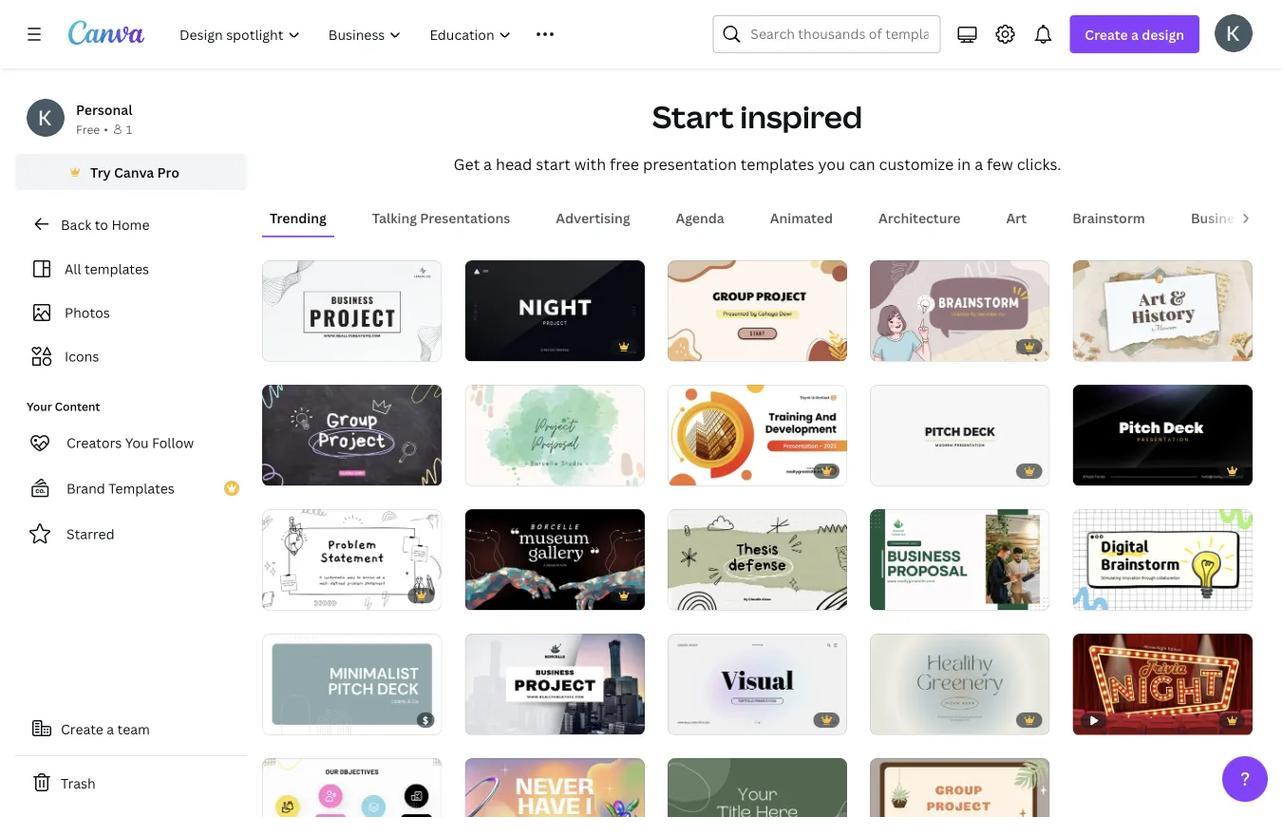 Task type: locate. For each thing, give the bounding box(es) containing it.
20 for middle 1 of 20 link
[[504, 588, 517, 601]]

follow
[[152, 434, 194, 452]]

0 vertical spatial 1 of 13 link
[[1073, 260, 1253, 361]]

0 horizontal spatial 1 of 13 link
[[871, 509, 1051, 611]]

1 vertical spatial 14
[[301, 588, 313, 601]]

beige brown minimal organic creative project presentation image
[[465, 385, 645, 486]]

0 vertical spatial 1 of 14
[[276, 339, 313, 352]]

create a design button
[[1070, 15, 1200, 53]]

trending button
[[262, 199, 334, 236]]

back to home
[[61, 215, 150, 233]]

0 horizontal spatial 1 of 15 link
[[465, 634, 645, 735]]

create left team
[[61, 720, 103, 738]]

1 of 10 for 10
[[681, 340, 719, 353]]

1 for the gradient minimal portfolio proposal presentation image
[[681, 713, 687, 726]]

of inside 1 of 19 link
[[892, 713, 906, 726]]

a inside "dropdown button"
[[1132, 25, 1139, 43]]

blue minimalist business pitch deck presentation image
[[262, 634, 442, 735]]

1 of 16 link
[[1073, 385, 1253, 486], [668, 634, 848, 735]]

personal
[[76, 100, 132, 118]]

0 vertical spatial 13
[[1112, 339, 1124, 352]]

1 for black white modern museum presentation image
[[478, 588, 484, 601]]

1 horizontal spatial 15
[[706, 464, 718, 477]]

1 of 15 for yellow and white modern training and development presentation image
[[681, 464, 718, 477]]

start
[[653, 96, 734, 137]]

1 of 13 link
[[1073, 260, 1253, 361], [871, 509, 1051, 611]]

1 vertical spatial 1 of 16 link
[[668, 634, 848, 735]]

advertising button
[[549, 199, 638, 236]]

0 vertical spatial 16
[[1112, 464, 1124, 477]]

1 vertical spatial templates
[[85, 260, 149, 278]]

few
[[987, 154, 1014, 174]]

create left design
[[1086, 25, 1129, 43]]

0 vertical spatial 20
[[504, 464, 517, 477]]

1 of 11
[[276, 464, 312, 477]]

agenda button
[[668, 199, 732, 236]]

black doodle group project presentation image
[[262, 385, 442, 486]]

1 horizontal spatial 1 of 16
[[1087, 464, 1124, 477]]

2 vertical spatial 1 of 20
[[276, 713, 314, 726]]

1 1 of 14 link from the top
[[262, 260, 442, 361]]

talking
[[372, 208, 417, 227]]

0 vertical spatial 1 of 20
[[478, 464, 517, 477]]

1 vertical spatial 20
[[504, 588, 517, 601]]

0 vertical spatial templates
[[741, 154, 815, 174]]

talking presentations button
[[365, 199, 518, 236]]

of for beige brown pastel  playful manhwa illustration brainstorm presentation image
[[892, 339, 906, 352]]

create inside "dropdown button"
[[1086, 25, 1129, 43]]

neutral and green contemporary pitch deck image
[[871, 634, 1051, 735]]

of
[[284, 339, 298, 352], [487, 339, 501, 352], [892, 339, 906, 352], [1095, 339, 1109, 352], [690, 340, 704, 353], [284, 464, 298, 477], [487, 464, 501, 477], [690, 464, 704, 477], [1095, 464, 1109, 477], [284, 588, 298, 601], [487, 588, 501, 601], [690, 588, 704, 601], [892, 589, 906, 602], [1095, 589, 1109, 602], [284, 713, 298, 726], [487, 713, 501, 726], [690, 713, 704, 726], [892, 713, 906, 726]]

dark modern corporate app development startup pitch deck presentation image
[[1073, 385, 1253, 486]]

1
[[126, 121, 132, 137], [276, 339, 281, 352], [478, 339, 484, 352], [884, 339, 890, 352], [1087, 339, 1092, 352], [681, 340, 687, 353], [276, 464, 281, 477], [478, 464, 484, 477], [681, 464, 687, 477], [1087, 464, 1092, 477], [276, 588, 281, 601], [478, 588, 484, 601], [681, 588, 687, 601], [884, 589, 890, 602], [1087, 589, 1092, 602], [276, 713, 281, 726], [478, 713, 484, 726], [681, 713, 687, 726], [884, 713, 890, 726]]

0 vertical spatial 14
[[301, 339, 313, 352]]

yellow and white modern training and development presentation image
[[668, 385, 848, 486]]

creators you follow
[[67, 434, 194, 452]]

1 of 20 for 'beige brown minimal organic creative project presentation' image
[[478, 464, 517, 477]]

a right get at the left top
[[484, 154, 492, 174]]

1 of 15 link
[[668, 385, 848, 486], [465, 634, 645, 735]]

templates down start inspired
[[741, 154, 815, 174]]

grey modern professional business project presentation image
[[465, 634, 645, 735]]

None search field
[[713, 15, 941, 53]]

a left design
[[1132, 25, 1139, 43]]

2 1 of 14 from the top
[[276, 588, 313, 601]]

you
[[125, 434, 149, 452]]

1 vertical spatial create
[[61, 720, 103, 738]]

0 horizontal spatial 1 of 16 link
[[668, 634, 848, 735]]

team
[[117, 720, 150, 738]]

home
[[112, 215, 150, 233]]

16
[[1112, 464, 1124, 477], [706, 713, 719, 726]]

1 horizontal spatial create
[[1086, 25, 1129, 43]]

1 of 10 for 13
[[884, 339, 922, 352]]

create for create a design
[[1086, 25, 1129, 43]]

1 vertical spatial 1 of 15
[[478, 713, 515, 726]]

0 horizontal spatial 16
[[706, 713, 719, 726]]

back to home link
[[15, 205, 247, 243]]

0 horizontal spatial 15
[[504, 713, 515, 726]]

1 horizontal spatial 16
[[1112, 464, 1124, 477]]

1 vertical spatial 1 of 14 link
[[262, 509, 442, 610]]

14
[[301, 339, 313, 352], [301, 588, 313, 601]]

15
[[706, 464, 718, 477], [504, 713, 515, 726]]

0 horizontal spatial templates
[[85, 260, 149, 278]]

brand
[[67, 479, 105, 497]]

Search search field
[[751, 16, 929, 52]]

11
[[301, 464, 312, 477]]

black white modern museum presentation image
[[465, 509, 645, 610]]

with
[[575, 154, 606, 174]]

1 vertical spatial 1 of 13
[[884, 589, 921, 602]]

of inside 1 of 11 link
[[284, 464, 298, 477]]

1 of 19 link
[[871, 634, 1051, 735]]

0 vertical spatial 1 of 16 link
[[1073, 385, 1253, 486]]

brand templates
[[67, 479, 175, 497]]

animated button
[[763, 199, 841, 236]]

get
[[454, 154, 480, 174]]

2 vertical spatial 20
[[301, 713, 314, 726]]

free
[[76, 121, 100, 137]]

beige scrapbook art and history museum presentation image
[[1073, 260, 1253, 361]]

your
[[27, 399, 52, 414]]

1 horizontal spatial 1 of 15
[[681, 464, 718, 477]]

try canva pro
[[90, 163, 180, 181]]

1 of 20
[[478, 464, 517, 477], [478, 588, 517, 601], [276, 713, 314, 726]]

15 for 1 of 15 link to the right
[[706, 464, 718, 477]]

photos
[[65, 304, 110, 322]]

1 of 15
[[681, 464, 718, 477], [478, 713, 515, 726]]

1 of 25
[[478, 339, 516, 352]]

of for dark modern corporate app development startup pitch deck presentation image
[[1095, 464, 1109, 477]]

of inside 1 of 25 link
[[487, 339, 501, 352]]

14 for 1st 1 of 14 link from the bottom of the page
[[301, 588, 313, 601]]

1 vertical spatial 16
[[706, 713, 719, 726]]

1 horizontal spatial 1 of 13
[[1087, 339, 1124, 352]]

modern pitch deck presentation template image
[[871, 385, 1051, 486]]

inspired
[[741, 96, 863, 137]]

1 1 of 14 from the top
[[276, 339, 313, 352]]

try canva pro button
[[15, 154, 247, 190]]

create a team
[[61, 720, 150, 738]]

1 vertical spatial 1 of 13 link
[[871, 509, 1051, 611]]

1 of 12 link
[[1073, 509, 1253, 611]]

canva
[[114, 163, 154, 181]]

19
[[909, 713, 921, 726]]

create a team button
[[15, 710, 247, 748]]

1 of 20 link
[[465, 385, 645, 486], [465, 509, 645, 610], [262, 634, 442, 735]]

icons link
[[27, 338, 236, 374]]

0 horizontal spatial 1 of 13
[[884, 589, 921, 602]]

business
[[1192, 208, 1249, 227]]

0 vertical spatial 1 of 15 link
[[668, 385, 848, 486]]

1 vertical spatial 1 of 14
[[276, 588, 313, 601]]

create inside button
[[61, 720, 103, 738]]

2 14 from the top
[[301, 588, 313, 601]]

start inspired
[[653, 96, 863, 137]]

1 for neutral and green contemporary pitch deck image
[[884, 713, 890, 726]]

top level navigation element
[[167, 15, 667, 53], [167, 15, 667, 53]]

a
[[1132, 25, 1139, 43], [484, 154, 492, 174], [975, 154, 984, 174], [107, 720, 114, 738]]

2 vertical spatial 1 of 20 link
[[262, 634, 442, 735]]

0 vertical spatial 1 of 16
[[1087, 464, 1124, 477]]

free
[[610, 154, 640, 174]]

0 vertical spatial 1 of 13
[[1087, 339, 1124, 352]]

1 vertical spatial 13
[[909, 589, 921, 602]]

1 horizontal spatial 1 of 16 link
[[1073, 385, 1253, 486]]

templates right all at top
[[85, 260, 149, 278]]

beige brown pastel  playful manhwa illustration brainstorm presentation image
[[871, 260, 1051, 361]]

0 vertical spatial create
[[1086, 25, 1129, 43]]

13
[[1112, 339, 1124, 352], [909, 589, 921, 602]]

a right the "in"
[[975, 154, 984, 174]]

get a head start with free presentation templates you can customize in a few clicks.
[[454, 154, 1062, 174]]

kendall parks image
[[1215, 14, 1253, 52]]

•
[[104, 121, 108, 137]]

art
[[1007, 208, 1027, 227]]

templates
[[741, 154, 815, 174], [85, 260, 149, 278]]

a inside button
[[107, 720, 114, 738]]

0 vertical spatial 1 of 15
[[681, 464, 718, 477]]

white modern minimalist infographic collection presentation image
[[262, 758, 442, 817]]

1 for black doodle group project presentation image
[[276, 464, 281, 477]]

create for create a team
[[61, 720, 103, 738]]

1 of 13
[[1087, 339, 1124, 352], [884, 589, 921, 602]]

0 horizontal spatial 1 of 15
[[478, 713, 515, 726]]

a left team
[[107, 720, 114, 738]]

1 vertical spatial 15
[[504, 713, 515, 726]]

1 of 16 for dark modern corporate app development startup pitch deck presentation image
[[1087, 464, 1124, 477]]

0 horizontal spatial 1 of 16
[[681, 713, 719, 726]]

1 of 14 link
[[262, 260, 442, 361], [262, 509, 442, 610]]

1 of 10
[[884, 339, 922, 352], [681, 340, 719, 353], [681, 588, 719, 601]]

0 vertical spatial 15
[[706, 464, 718, 477]]

1 vertical spatial 1 of 20
[[478, 588, 517, 601]]

starred link
[[15, 515, 247, 553]]

2 1 of 14 link from the top
[[262, 509, 442, 610]]

0 vertical spatial 1 of 14 link
[[262, 260, 442, 361]]

1 of 16
[[1087, 464, 1124, 477], [681, 713, 719, 726]]

1 horizontal spatial 1 of 13 link
[[1073, 260, 1253, 361]]

25
[[504, 339, 516, 352]]

1 14 from the top
[[301, 339, 313, 352]]

1 of 14
[[276, 339, 313, 352], [276, 588, 313, 601]]

1 vertical spatial 1 of 16
[[681, 713, 719, 726]]

you
[[819, 154, 846, 174]]

0 horizontal spatial create
[[61, 720, 103, 738]]



Task type: vqa. For each thing, say whether or not it's contained in the screenshot.
14 to the bottom
yes



Task type: describe. For each thing, give the bounding box(es) containing it.
of for black white modern museum presentation image
[[487, 588, 501, 601]]

1 of 16 for the gradient minimal portfolio proposal presentation image
[[681, 713, 719, 726]]

$
[[423, 714, 429, 727]]

of for the green and white doodle thesis defense presentation image on the bottom of the page
[[690, 588, 704, 601]]

1 vertical spatial 1 of 20 link
[[465, 509, 645, 610]]

1 for beige brown pastel  playful manhwa illustration brainstorm presentation image
[[884, 339, 890, 352]]

16 for dark modern corporate app development startup pitch deck presentation image
[[1112, 464, 1124, 477]]

1 for yellow and white modern training and development presentation image
[[681, 464, 687, 477]]

green minimalist professional business proposal presentation image
[[871, 509, 1051, 610]]

0 vertical spatial 1 of 20 link
[[465, 385, 645, 486]]

can
[[849, 154, 876, 174]]

1 horizontal spatial templates
[[741, 154, 815, 174]]

head
[[496, 154, 532, 174]]

brainstorm button
[[1065, 199, 1154, 236]]

of for black and gray gradient professional presentation image
[[487, 339, 501, 352]]

create a design
[[1086, 25, 1185, 43]]

1 of 19
[[884, 713, 921, 726]]

1 for the beige scrapbook art and history museum presentation image
[[1087, 339, 1092, 352]]

15 for 1 of 15 link to the bottom
[[504, 713, 515, 726]]

photos link
[[27, 295, 236, 331]]

animated
[[770, 208, 834, 227]]

brainstorm
[[1073, 208, 1146, 227]]

architecture
[[879, 208, 961, 227]]

of for neutral and green contemporary pitch deck image
[[892, 713, 906, 726]]

architecture button
[[872, 199, 969, 236]]

to
[[95, 215, 108, 233]]

design
[[1143, 25, 1185, 43]]

content
[[55, 399, 100, 414]]

1 for the green and white doodle thesis defense presentation image on the bottom of the page
[[681, 588, 687, 601]]

a for head
[[484, 154, 492, 174]]

of for black doodle group project presentation image
[[284, 464, 298, 477]]

of for 'beige brown minimal organic creative project presentation' image
[[487, 464, 501, 477]]

white creative doodle brainstorming presentation image
[[1073, 509, 1253, 610]]

1 for 'beige brown minimal organic creative project presentation' image
[[478, 464, 484, 477]]

gradient minimal portfolio proposal presentation image
[[668, 634, 848, 735]]

1 of 20 for blue minimalist business pitch deck presentation image
[[276, 713, 314, 726]]

1 of 25 link
[[465, 260, 645, 361]]

start
[[536, 154, 571, 174]]

of for 'grey minimalist business project presentation' image
[[284, 339, 298, 352]]

of for yellow and white modern training and development presentation image
[[690, 464, 704, 477]]

1 for 'grey minimalist business project presentation' image
[[276, 339, 281, 352]]

creators
[[67, 434, 122, 452]]

1 vertical spatial 1 of 15 link
[[465, 634, 645, 735]]

1 for blue minimalist business pitch deck presentation image
[[276, 713, 281, 726]]

brand templates link
[[15, 469, 247, 507]]

creators you follow link
[[15, 424, 247, 462]]

1 for black and gray gradient professional presentation image
[[478, 339, 484, 352]]

green and white doodle thesis defense presentation image
[[668, 509, 848, 610]]

1 of 14 for 'grey minimalist business project presentation' image
[[276, 339, 313, 352]]

art button
[[999, 199, 1035, 236]]

advertising
[[556, 208, 630, 227]]

1 of 13 for topmost 1 of 13 link
[[1087, 339, 1124, 352]]

1 of 20 for black white modern museum presentation image
[[478, 588, 517, 601]]

14 for first 1 of 14 link
[[301, 339, 313, 352]]

of inside 1 of 12 link
[[1095, 589, 1109, 602]]

your content
[[27, 399, 100, 414]]

back
[[61, 215, 91, 233]]

gradient holographic modern 3d floral never have i ever kpop fandom edition presentation image
[[465, 758, 645, 817]]

black and gray gradient professional presentation image
[[465, 260, 645, 361]]

presentations
[[420, 208, 511, 227]]

20 for top 1 of 20 link
[[504, 464, 517, 477]]

brown aesthetic cute group project presentation image
[[871, 758, 1051, 817]]

grey minimalist business project presentation image
[[262, 260, 442, 361]]

12
[[1112, 589, 1123, 602]]

1 of 10 link for 1 of 13
[[871, 260, 1051, 361]]

1 of 14 for black white problem statement brainstorm presentation image
[[276, 588, 313, 601]]

talking presentations
[[372, 208, 511, 227]]

try
[[90, 163, 111, 181]]

free •
[[76, 121, 108, 137]]

of for the beige scrapbook art and history museum presentation image
[[1095, 339, 1109, 352]]

1 for black white problem statement brainstorm presentation image
[[276, 588, 281, 601]]

of for blue minimalist business pitch deck presentation image
[[284, 713, 298, 726]]

all templates link
[[27, 251, 236, 287]]

brown aesthetic group project presentation image
[[668, 260, 848, 361]]

1 of 15 for grey modern professional business project presentation image on the bottom of the page
[[478, 713, 515, 726]]

icons
[[65, 347, 99, 365]]

in
[[958, 154, 971, 174]]

20 for bottommost 1 of 20 link
[[301, 713, 314, 726]]

business button
[[1184, 199, 1256, 236]]

trash
[[61, 774, 96, 792]]

1 for grey modern professional business project presentation image on the bottom of the page
[[478, 713, 484, 726]]

pro
[[157, 163, 180, 181]]

presentation
[[643, 154, 737, 174]]

1 for dark modern corporate app development startup pitch deck presentation image
[[1087, 464, 1092, 477]]

a for team
[[107, 720, 114, 738]]

of for black white problem statement brainstorm presentation image
[[284, 588, 298, 601]]

1 of 10 link for 1 of 10
[[668, 260, 848, 362]]

trash link
[[15, 764, 247, 802]]

agenda
[[676, 208, 725, 227]]

of for grey modern professional business project presentation image on the bottom of the page
[[487, 713, 501, 726]]

1 of 12
[[1087, 589, 1123, 602]]

1 of 13 for 1 of 13 link to the left
[[884, 589, 921, 602]]

1 horizontal spatial 13
[[1112, 339, 1124, 352]]

1 of 11 link
[[262, 385, 442, 486]]

1 horizontal spatial 1 of 15 link
[[668, 385, 848, 486]]

templates
[[109, 479, 175, 497]]

all
[[65, 260, 81, 278]]

a for design
[[1132, 25, 1139, 43]]

16 for the gradient minimal portfolio proposal presentation image
[[706, 713, 719, 726]]

10 for 1 of 13
[[909, 339, 922, 352]]

customize
[[880, 154, 954, 174]]

10 for 1 of 10
[[706, 340, 719, 353]]

0 horizontal spatial 13
[[909, 589, 921, 602]]

clicks.
[[1017, 154, 1062, 174]]

all templates
[[65, 260, 149, 278]]

of for the gradient minimal portfolio proposal presentation image
[[690, 713, 704, 726]]

starred
[[67, 525, 115, 543]]

trending
[[270, 208, 327, 227]]

black white problem statement brainstorm presentation image
[[262, 509, 442, 610]]



